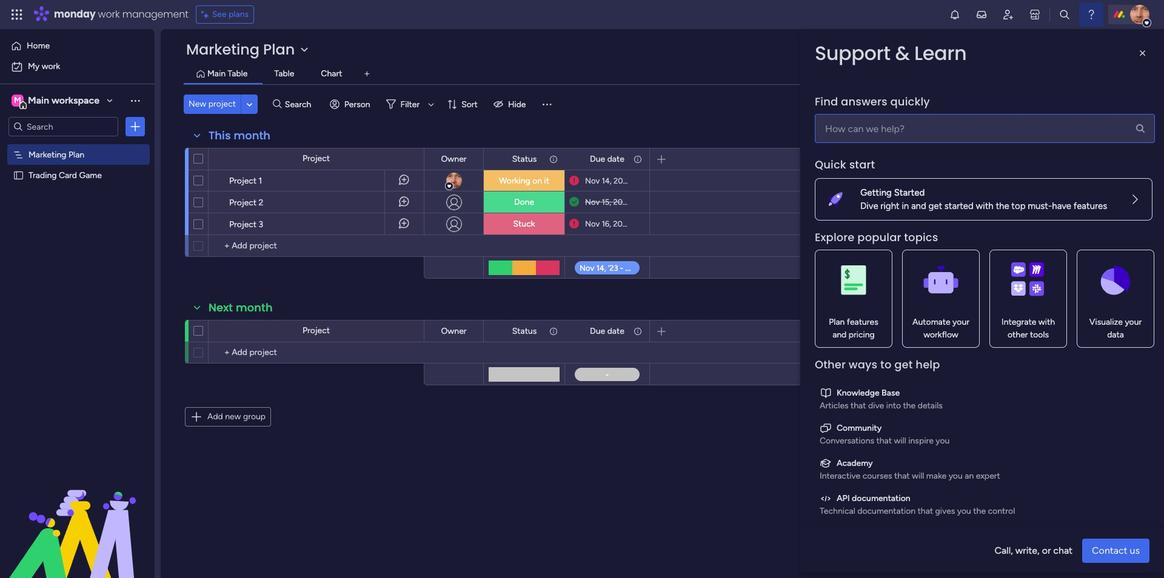 Task type: locate. For each thing, give the bounding box(es) containing it.
1 due from the top
[[590, 154, 606, 164]]

4 link container element from the top
[[820, 493, 1148, 505]]

main table
[[207, 69, 248, 79]]

list box
[[0, 142, 155, 349]]

main workspace
[[28, 95, 100, 106]]

game
[[79, 170, 102, 180]]

marketing plan inside list box
[[29, 149, 84, 160]]

0 horizontal spatial the
[[904, 401, 916, 411]]

this
[[209, 128, 231, 143]]

1 horizontal spatial work
[[98, 7, 120, 21]]

1 horizontal spatial plan
[[263, 39, 295, 59]]

features right have at right top
[[1074, 201, 1108, 212]]

0 vertical spatial date
[[608, 154, 625, 164]]

the left control
[[974, 507, 987, 517]]

dive
[[869, 401, 885, 411]]

marketing plan up main table at the left top of page
[[186, 39, 295, 59]]

2 date from the top
[[608, 326, 625, 336]]

1 status field from the top
[[509, 153, 540, 166]]

0 vertical spatial due date
[[590, 154, 625, 164]]

home link
[[7, 36, 147, 56]]

plan up table button
[[263, 39, 295, 59]]

Owner field
[[438, 153, 470, 166], [438, 325, 470, 338]]

month for this month
[[234, 128, 271, 143]]

3 link container element from the top
[[820, 457, 1148, 470]]

main up new project
[[207, 69, 226, 79]]

and left 'pricing' at right bottom
[[833, 330, 847, 340]]

Status field
[[509, 153, 540, 166], [509, 325, 540, 338]]

0 vertical spatial marketing
[[186, 39, 260, 59]]

integrate
[[856, 44, 891, 55], [1002, 317, 1037, 328]]

documentation down the courses
[[852, 494, 911, 504]]

0 horizontal spatial work
[[42, 61, 60, 72]]

plan features and pricing
[[830, 317, 879, 340]]

main right workspace image
[[28, 95, 49, 106]]

next
[[209, 300, 233, 315]]

link container element containing academy
[[820, 457, 1148, 470]]

2 due from the top
[[590, 326, 606, 336]]

main inside workspace selection element
[[28, 95, 49, 106]]

update feed image
[[976, 8, 988, 21]]

your inside automate your workflow
[[953, 317, 970, 328]]

0 horizontal spatial and
[[833, 330, 847, 340]]

table
[[228, 69, 248, 79], [274, 69, 294, 79]]

you left "an" in the right bottom of the page
[[949, 471, 963, 482]]

add new group button
[[185, 408, 271, 427]]

0 vertical spatial get
[[929, 201, 943, 212]]

link container element for technical documentation that gives you the control
[[820, 493, 1148, 505]]

1 horizontal spatial table
[[274, 69, 294, 79]]

1 vertical spatial you
[[949, 471, 963, 482]]

1 table from the left
[[228, 69, 248, 79]]

your up workflow
[[953, 317, 970, 328]]

that right the courses
[[895, 471, 910, 482]]

0 vertical spatial documentation
[[852, 494, 911, 504]]

project 2
[[229, 198, 264, 208]]

column information image
[[633, 154, 643, 164], [549, 327, 559, 336], [633, 327, 643, 336]]

you right inspire
[[936, 436, 950, 447]]

your for visualize your data
[[1126, 317, 1143, 328]]

help
[[916, 357, 941, 373]]

column information image for this month
[[633, 154, 643, 164]]

will left inspire
[[895, 436, 907, 447]]

help
[[1113, 548, 1135, 560]]

1 status from the top
[[512, 154, 537, 164]]

1 vertical spatial main
[[28, 95, 49, 106]]

0 vertical spatial status
[[512, 154, 537, 164]]

the right into on the bottom right
[[904, 401, 916, 411]]

1 vertical spatial due
[[590, 326, 606, 336]]

0 horizontal spatial plan
[[69, 149, 84, 160]]

2 horizontal spatial the
[[996, 201, 1010, 212]]

nov 16, 2023
[[585, 220, 632, 229]]

0 vertical spatial the
[[996, 201, 1010, 212]]

v2 done deadline image
[[570, 197, 579, 208]]

table down marketing plan button
[[228, 69, 248, 79]]

marketing up trading
[[29, 149, 66, 160]]

1 vertical spatial due date
[[590, 326, 625, 336]]

with right the started
[[976, 201, 994, 212]]

15,
[[602, 198, 612, 207]]

table up v2 search image
[[274, 69, 294, 79]]

1 vertical spatial features
[[847, 317, 879, 328]]

due date field for this month
[[587, 153, 628, 166]]

that down knowledge
[[851, 401, 867, 411]]

1 vertical spatial 2023
[[614, 198, 632, 207]]

month right the next
[[236, 300, 273, 315]]

1 your from the left
[[953, 317, 970, 328]]

column information image for next month
[[633, 327, 643, 336]]

2 link container element from the top
[[820, 422, 1148, 435]]

0 horizontal spatial marketing plan
[[29, 149, 84, 160]]

menu image
[[541, 98, 553, 110]]

1 horizontal spatial the
[[974, 507, 987, 517]]

home
[[27, 41, 50, 51]]

2 your from the left
[[1126, 317, 1143, 328]]

that down community
[[877, 436, 892, 447]]

1 due date from the top
[[590, 154, 625, 164]]

month
[[234, 128, 271, 143], [236, 300, 273, 315]]

pricing
[[849, 330, 875, 340]]

you for inspire
[[936, 436, 950, 447]]

hide
[[508, 99, 526, 110]]

1 2023 from the top
[[614, 176, 632, 185]]

search everything image
[[1059, 8, 1071, 21]]

will left make
[[912, 471, 925, 482]]

link container element for articles that dive into the details
[[820, 387, 1148, 400]]

1 vertical spatial get
[[895, 357, 913, 373]]

must-
[[1028, 201, 1053, 212]]

2023 right 16,
[[614, 220, 632, 229]]

learn
[[915, 39, 967, 67]]

you for gives
[[958, 507, 972, 517]]

integrate inside button
[[856, 44, 891, 55]]

write,
[[1016, 545, 1040, 557]]

and right in
[[912, 201, 927, 212]]

status field for this month
[[509, 153, 540, 166]]

0 horizontal spatial integrate
[[856, 44, 891, 55]]

public board image
[[13, 169, 24, 181]]

card
[[59, 170, 77, 180]]

api
[[837, 494, 850, 504]]

home option
[[7, 36, 147, 56]]

knowledge
[[837, 388, 880, 399]]

1 vertical spatial status field
[[509, 325, 540, 338]]

that left gives
[[918, 507, 934, 517]]

the left top
[[996, 201, 1010, 212]]

support
[[815, 39, 891, 67]]

1 date from the top
[[608, 154, 625, 164]]

3 2023 from the top
[[614, 220, 632, 229]]

automate your workflow
[[913, 317, 970, 340]]

the inside "getting started dive right in and get started with the top must-have features"
[[996, 201, 1010, 212]]

you right gives
[[958, 507, 972, 517]]

work right monday on the top
[[98, 7, 120, 21]]

conversations
[[820, 436, 875, 447]]

articles that dive into the details
[[820, 401, 943, 411]]

community
[[837, 423, 882, 434]]

0 horizontal spatial with
[[976, 201, 994, 212]]

2 vertical spatial nov
[[585, 220, 600, 229]]

the
[[996, 201, 1010, 212], [904, 401, 916, 411], [974, 507, 987, 517]]

features
[[1074, 201, 1108, 212], [847, 317, 879, 328]]

get right to
[[895, 357, 913, 373]]

2 due date field from the top
[[587, 325, 628, 338]]

2 vertical spatial you
[[958, 507, 972, 517]]

1 vertical spatial integrate
[[1002, 317, 1037, 328]]

2023 for nov 16, 2023
[[614, 220, 632, 229]]

integrate up other
[[1002, 317, 1037, 328]]

2 2023 from the top
[[614, 198, 632, 207]]

into
[[887, 401, 902, 411]]

0 horizontal spatial will
[[895, 436, 907, 447]]

0 vertical spatial month
[[234, 128, 271, 143]]

project 3
[[229, 220, 263, 230]]

contact us
[[1093, 545, 1141, 557]]

1 vertical spatial and
[[833, 330, 847, 340]]

2 due date from the top
[[590, 326, 625, 336]]

marketing plan up trading card game
[[29, 149, 84, 160]]

help image
[[1086, 8, 1098, 21]]

1 vertical spatial status
[[512, 326, 537, 336]]

0 vertical spatial work
[[98, 7, 120, 21]]

documentation down api documentation
[[858, 507, 916, 517]]

0 vertical spatial nov
[[585, 176, 600, 185]]

1 vertical spatial the
[[904, 401, 916, 411]]

owner for next month
[[441, 326, 467, 336]]

tab
[[358, 64, 377, 84]]

1 vertical spatial with
[[1039, 317, 1056, 328]]

get left the started
[[929, 201, 943, 212]]

hide button
[[489, 95, 534, 114]]

status for next month
[[512, 326, 537, 336]]

working
[[499, 176, 531, 186]]

owner
[[441, 154, 467, 164], [441, 326, 467, 336]]

chart button
[[318, 67, 345, 81]]

link container element
[[820, 387, 1148, 400], [820, 422, 1148, 435], [820, 457, 1148, 470], [820, 493, 1148, 505]]

quickly
[[891, 94, 931, 109]]

and
[[912, 201, 927, 212], [833, 330, 847, 340]]

marketing plan button
[[184, 39, 314, 59]]

link container element containing knowledge base
[[820, 387, 1148, 400]]

Due date field
[[587, 153, 628, 166], [587, 325, 628, 338]]

visualize your data
[[1090, 317, 1143, 340]]

0 horizontal spatial table
[[228, 69, 248, 79]]

2 status from the top
[[512, 326, 537, 336]]

2 status field from the top
[[509, 325, 540, 338]]

work right my
[[42, 61, 60, 72]]

0 vertical spatial with
[[976, 201, 994, 212]]

sort button
[[442, 95, 485, 114]]

2 horizontal spatial plan
[[830, 317, 845, 328]]

0 horizontal spatial features
[[847, 317, 879, 328]]

due date for next month
[[590, 326, 625, 336]]

started
[[945, 201, 974, 212]]

1 horizontal spatial marketing
[[186, 39, 260, 59]]

1 owner field from the top
[[438, 153, 470, 166]]

options image
[[129, 121, 141, 133]]

marketing plan
[[186, 39, 295, 59], [29, 149, 84, 160]]

month down the angle down image on the left top of the page
[[234, 128, 271, 143]]

2 vertical spatial 2023
[[614, 220, 632, 229]]

academy
[[837, 459, 873, 469]]

1 horizontal spatial get
[[929, 201, 943, 212]]

new
[[189, 99, 206, 109]]

2023 right 14, at the top of the page
[[614, 176, 632, 185]]

1 vertical spatial plan
[[69, 149, 84, 160]]

have
[[1053, 201, 1072, 212]]

next month
[[209, 300, 273, 315]]

link container element for interactive courses that will make you an expert
[[820, 457, 1148, 470]]

1 vertical spatial work
[[42, 61, 60, 72]]

1
[[259, 176, 262, 186]]

2 owner field from the top
[[438, 325, 470, 338]]

How can we help? search field
[[815, 114, 1156, 143]]

1 vertical spatial due date field
[[587, 325, 628, 338]]

month inside field
[[236, 300, 273, 315]]

Search in workspace field
[[25, 120, 101, 134]]

right
[[881, 201, 900, 212]]

month inside field
[[234, 128, 271, 143]]

and inside "getting started dive right in and get started with the top must-have features"
[[912, 201, 927, 212]]

extra links container element
[[815, 382, 1153, 523]]

documentation for technical
[[858, 507, 916, 517]]

interactive courses that will make you an expert
[[820, 471, 1001, 482]]

inspire
[[909, 436, 934, 447]]

features inside "getting started dive right in and get started with the top must-have features"
[[1074, 201, 1108, 212]]

1 vertical spatial date
[[608, 326, 625, 336]]

plan inside list box
[[69, 149, 84, 160]]

your right visualize on the right of page
[[1126, 317, 1143, 328]]

0 vertical spatial integrate
[[856, 44, 891, 55]]

api documentation
[[837, 494, 911, 504]]

1 due date field from the top
[[587, 153, 628, 166]]

0 vertical spatial due
[[590, 154, 606, 164]]

nov
[[585, 176, 600, 185], [585, 198, 600, 207], [585, 220, 600, 229]]

0 vertical spatial you
[[936, 436, 950, 447]]

nov left 14, at the top of the page
[[585, 176, 600, 185]]

0 vertical spatial plan
[[263, 39, 295, 59]]

integrate inside integrate with other tools
[[1002, 317, 1037, 328]]

nov left 15,
[[585, 198, 600, 207]]

due date for this month
[[590, 154, 625, 164]]

you
[[936, 436, 950, 447], [949, 471, 963, 482], [958, 507, 972, 517]]

get
[[929, 201, 943, 212], [895, 357, 913, 373]]

0 vertical spatial main
[[207, 69, 226, 79]]

1 vertical spatial owner field
[[438, 325, 470, 338]]

quick
[[815, 157, 847, 172]]

0 vertical spatial features
[[1074, 201, 1108, 212]]

1 vertical spatial marketing plan
[[29, 149, 84, 160]]

2 owner from the top
[[441, 326, 467, 336]]

0 vertical spatial owner
[[441, 154, 467, 164]]

2023 right 15,
[[614, 198, 632, 207]]

2 vertical spatial the
[[974, 507, 987, 517]]

see plans
[[212, 9, 249, 19]]

us
[[1131, 545, 1141, 557]]

2
[[259, 198, 264, 208]]

0 vertical spatial due date field
[[587, 153, 628, 166]]

nov left 16,
[[585, 220, 600, 229]]

v2 search image
[[273, 98, 282, 111]]

your for automate your workflow
[[953, 317, 970, 328]]

project left 1
[[229, 176, 257, 186]]

plan inside plan features and pricing
[[830, 317, 845, 328]]

marketing
[[186, 39, 260, 59], [29, 149, 66, 160]]

integrate for integrate
[[856, 44, 891, 55]]

with
[[976, 201, 994, 212], [1039, 317, 1056, 328]]

with inside "getting started dive right in and get started with the top must-have features"
[[976, 201, 994, 212]]

table button
[[271, 67, 297, 81]]

new project button
[[184, 95, 241, 114]]

marketing up main table at the left top of page
[[186, 39, 260, 59]]

work inside my work option
[[42, 61, 60, 72]]

month for next month
[[236, 300, 273, 315]]

my
[[28, 61, 40, 72]]

project left 2
[[229, 198, 257, 208]]

explore popular topics
[[815, 230, 939, 245]]

main
[[207, 69, 226, 79], [28, 95, 49, 106]]

plan up card
[[69, 149, 84, 160]]

1 horizontal spatial features
[[1074, 201, 1108, 212]]

my work option
[[7, 57, 147, 76]]

integrate for integrate with other tools
[[1002, 317, 1037, 328]]

link container element containing community
[[820, 422, 1148, 435]]

main table button
[[204, 67, 251, 81]]

will
[[895, 436, 907, 447], [912, 471, 925, 482]]

main inside button
[[207, 69, 226, 79]]

get inside "getting started dive right in and get started with the top must-have features"
[[929, 201, 943, 212]]

0 vertical spatial 2023
[[614, 176, 632, 185]]

link container element containing api documentation
[[820, 493, 1148, 505]]

project
[[209, 99, 236, 109]]

your inside visualize your data
[[1126, 317, 1143, 328]]

arrow down image
[[424, 97, 439, 112]]

v2 overdue deadline image
[[570, 218, 579, 230]]

main for main table
[[207, 69, 226, 79]]

0 horizontal spatial main
[[28, 95, 49, 106]]

1 link container element from the top
[[820, 387, 1148, 400]]

3 nov from the top
[[585, 220, 600, 229]]

1 horizontal spatial your
[[1126, 317, 1143, 328]]

2023 for nov 14, 2023
[[614, 176, 632, 185]]

option
[[0, 143, 155, 146]]

with up tools on the right bottom of page
[[1039, 317, 1056, 328]]

0 vertical spatial and
[[912, 201, 927, 212]]

date
[[608, 154, 625, 164], [608, 326, 625, 336]]

documentation
[[852, 494, 911, 504], [858, 507, 916, 517]]

0 vertical spatial status field
[[509, 153, 540, 166]]

1 horizontal spatial main
[[207, 69, 226, 79]]

nov 15, 2023
[[585, 198, 632, 207]]

1 horizontal spatial marketing plan
[[186, 39, 295, 59]]

list box containing marketing plan
[[0, 142, 155, 349]]

1 vertical spatial documentation
[[858, 507, 916, 517]]

2 nov from the top
[[585, 198, 600, 207]]

1 horizontal spatial with
[[1039, 317, 1056, 328]]

help button
[[1103, 544, 1145, 564]]

work for monday
[[98, 7, 120, 21]]

project left 3
[[229, 220, 257, 230]]

stuck
[[514, 219, 535, 229]]

2 vertical spatial plan
[[830, 317, 845, 328]]

integrate left & at the right
[[856, 44, 891, 55]]

1 vertical spatial owner
[[441, 326, 467, 336]]

call,
[[995, 545, 1014, 557]]

plan up other
[[830, 317, 845, 328]]

0 vertical spatial owner field
[[438, 153, 470, 166]]

tab list
[[184, 64, 1141, 84]]

features up 'pricing' at right bottom
[[847, 317, 879, 328]]

1 horizontal spatial and
[[912, 201, 927, 212]]

tab inside tab list
[[358, 64, 377, 84]]

nov for nov 15, 2023
[[585, 198, 600, 207]]

lottie animation element
[[0, 456, 155, 579]]

0 horizontal spatial marketing
[[29, 149, 66, 160]]

1 horizontal spatial integrate
[[1002, 317, 1037, 328]]

1 owner from the top
[[441, 154, 467, 164]]

plan
[[263, 39, 295, 59], [69, 149, 84, 160], [830, 317, 845, 328]]

0 horizontal spatial your
[[953, 317, 970, 328]]

1 vertical spatial month
[[236, 300, 273, 315]]

1 vertical spatial nov
[[585, 198, 600, 207]]

1 vertical spatial will
[[912, 471, 925, 482]]

sort
[[462, 99, 478, 110]]

1 nov from the top
[[585, 176, 600, 185]]



Task type: vqa. For each thing, say whether or not it's contained in the screenshot.
Nov to the middle
yes



Task type: describe. For each thing, give the bounding box(es) containing it.
due for this month
[[590, 154, 606, 164]]

angle down image
[[247, 100, 253, 109]]

contact
[[1093, 545, 1128, 557]]

other
[[1008, 330, 1029, 340]]

16,
[[602, 220, 612, 229]]

Next month field
[[206, 300, 276, 316]]

management
[[122, 7, 189, 21]]

started
[[895, 187, 925, 198]]

header element
[[801, 29, 1165, 158]]

new project
[[189, 99, 236, 109]]

trading
[[29, 170, 57, 180]]

ways
[[849, 357, 878, 373]]

3
[[259, 220, 263, 230]]

expert
[[977, 471, 1001, 482]]

0 vertical spatial marketing plan
[[186, 39, 295, 59]]

monday marketplace image
[[1030, 8, 1042, 21]]

or
[[1043, 545, 1052, 557]]

monday
[[54, 7, 96, 21]]

chat
[[1054, 545, 1073, 557]]

&
[[896, 39, 910, 67]]

nov for nov 14, 2023
[[585, 176, 600, 185]]

workspace options image
[[129, 94, 141, 107]]

link container element for conversations that will inspire you
[[820, 422, 1148, 435]]

status for this month
[[512, 154, 537, 164]]

search container element
[[815, 94, 1156, 143]]

base
[[882, 388, 900, 399]]

filter button
[[381, 95, 439, 114]]

top
[[1012, 201, 1026, 212]]

invite members image
[[1003, 8, 1015, 21]]

person
[[344, 99, 370, 110]]

owner field for this month
[[438, 153, 470, 166]]

column information image
[[549, 154, 559, 164]]

my work link
[[7, 57, 147, 76]]

due for next month
[[590, 326, 606, 336]]

notifications image
[[949, 8, 962, 21]]

collapse image
[[1128, 99, 1138, 109]]

1 horizontal spatial will
[[912, 471, 925, 482]]

and inside plan features and pricing
[[833, 330, 847, 340]]

date for this month
[[608, 154, 625, 164]]

it
[[545, 176, 550, 186]]

popular
[[858, 230, 902, 245]]

workspace image
[[12, 94, 24, 107]]

main for main workspace
[[28, 95, 49, 106]]

features inside plan features and pricing
[[847, 317, 879, 328]]

0 horizontal spatial get
[[895, 357, 913, 373]]

other ways to get help
[[815, 357, 941, 373]]

with inside integrate with other tools
[[1039, 317, 1056, 328]]

other
[[815, 357, 846, 373]]

getting
[[861, 187, 892, 198]]

monday work management
[[54, 7, 189, 21]]

to
[[881, 357, 892, 373]]

answers
[[842, 94, 888, 109]]

automate your workflow link
[[903, 250, 980, 348]]

my work
[[28, 61, 60, 72]]

working on it
[[499, 176, 550, 186]]

This month field
[[206, 128, 274, 144]]

chart
[[321, 69, 342, 79]]

status field for next month
[[509, 325, 540, 338]]

this month
[[209, 128, 271, 143]]

2 table from the left
[[274, 69, 294, 79]]

lottie animation image
[[0, 456, 155, 579]]

14,
[[602, 176, 612, 185]]

contact us button
[[1083, 539, 1150, 563]]

0 vertical spatial will
[[895, 436, 907, 447]]

work for my
[[42, 61, 60, 72]]

workflow
[[924, 330, 959, 340]]

workspace selection element
[[12, 93, 101, 109]]

select product image
[[11, 8, 23, 21]]

gives
[[936, 507, 956, 517]]

courses
[[863, 471, 893, 482]]

getting started logo image
[[829, 192, 843, 207]]

Search field
[[282, 96, 318, 113]]

project for project 2
[[229, 198, 257, 208]]

in
[[902, 201, 910, 212]]

owner field for next month
[[438, 325, 470, 338]]

date for next month
[[608, 326, 625, 336]]

documentation for api
[[852, 494, 911, 504]]

tab list containing main table
[[184, 64, 1141, 84]]

integrate with other tools link
[[990, 250, 1068, 348]]

quick start
[[815, 157, 876, 172]]

project up + add project text field
[[303, 326, 330, 336]]

v2 overdue deadline image
[[570, 175, 579, 187]]

2023 for nov 15, 2023
[[614, 198, 632, 207]]

technical
[[820, 507, 856, 517]]

dive
[[861, 201, 879, 212]]

see plans button
[[196, 5, 254, 24]]

tools
[[1031, 330, 1050, 340]]

conversations that will inspire you
[[820, 436, 950, 447]]

visualize your data link
[[1077, 250, 1155, 348]]

support & learn
[[815, 39, 967, 67]]

visualize
[[1090, 317, 1124, 328]]

details
[[918, 401, 943, 411]]

articles
[[820, 401, 849, 411]]

integrate with other tools
[[1002, 317, 1056, 340]]

1 vertical spatial marketing
[[29, 149, 66, 160]]

on
[[533, 176, 542, 186]]

add view image
[[365, 69, 370, 79]]

project for project 1
[[229, 176, 257, 186]]

automate
[[913, 317, 951, 328]]

add new group
[[207, 412, 266, 422]]

person button
[[325, 95, 378, 114]]

trading card game
[[29, 170, 102, 180]]

project for project 3
[[229, 220, 257, 230]]

nov 14, 2023
[[585, 176, 632, 185]]

filter
[[401, 99, 420, 110]]

due date field for next month
[[587, 325, 628, 338]]

+ Add project text field
[[215, 346, 419, 360]]

done
[[514, 197, 535, 207]]

integrate button
[[835, 37, 953, 62]]

see
[[212, 9, 227, 19]]

find
[[815, 94, 839, 109]]

james peterson image
[[1131, 5, 1150, 24]]

m
[[14, 95, 21, 106]]

+ Add project text field
[[215, 239, 419, 254]]

owner for this month
[[441, 154, 467, 164]]

an
[[965, 471, 974, 482]]

project down search field
[[303, 153, 330, 164]]

nov for nov 16, 2023
[[585, 220, 600, 229]]



